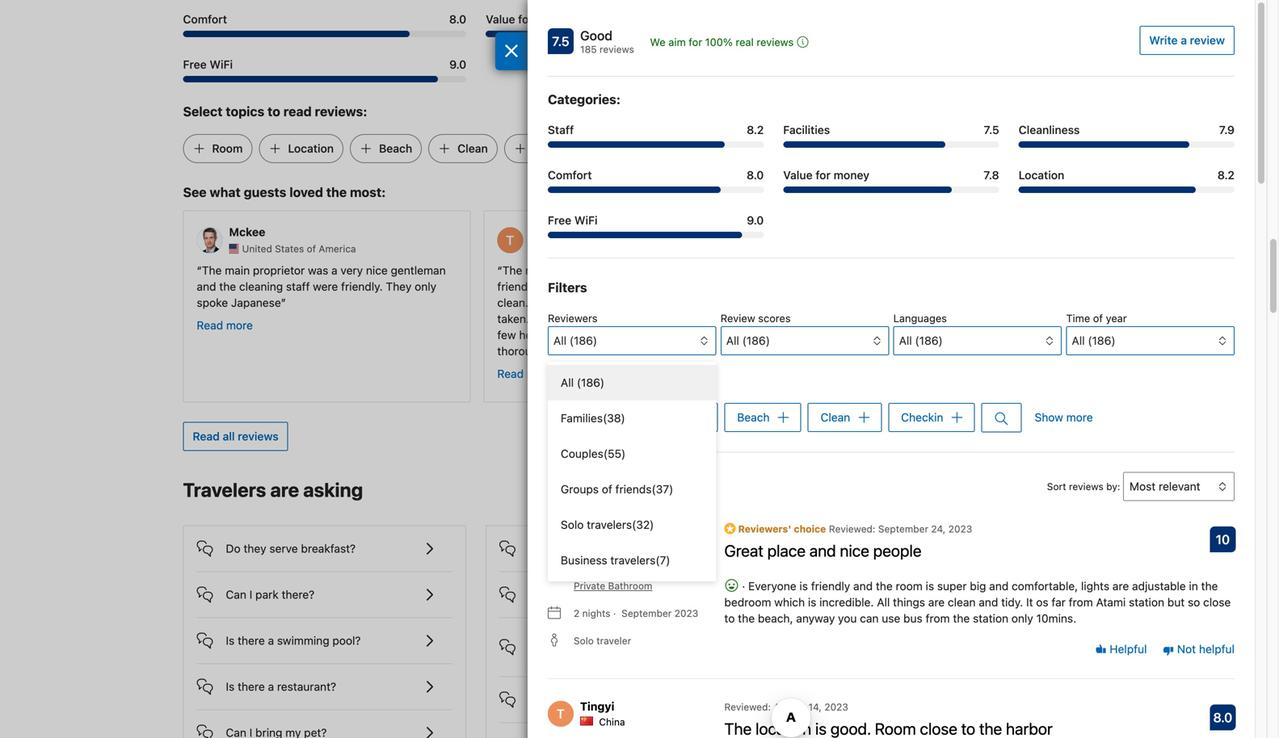 Task type: describe. For each thing, give the bounding box(es) containing it.
restaurant?
[[277, 681, 336, 694]]

scored 10 element
[[1210, 527, 1236, 553]]

0 horizontal spatial guests
[[244, 185, 286, 200]]

2023 for reviewed: august 14, 2023
[[825, 702, 849, 713]]

taken.
[[498, 312, 529, 326]]

member
[[526, 264, 569, 277]]

0 horizontal spatial 2023
[[675, 608, 699, 619]]

there for is there a spa?
[[541, 542, 568, 556]]

0 horizontal spatial comfort
[[183, 12, 227, 26]]

1 vertical spatial "
[[827, 312, 832, 326]]

very inside " the member of staff was really polite and friendly. the room was a good size and very clean. good precautions against covid were taken. for example, windows are kept open for a few hours after guests stay, the room is cleaned thoroughly with...
[[704, 280, 726, 293]]

1 horizontal spatial ·
[[739, 580, 749, 593]]

the down most
[[980, 720, 1003, 739]]

is there a spa? button
[[500, 527, 756, 559]]

free wifi for top free wifi 9.0 meter
[[183, 58, 233, 71]]

to left read
[[268, 104, 280, 119]]

" the member of staff was really polite and friendly. the room was a good size and very clean. good precautions against covid were taken. for example, windows are kept open for a few hours after guests stay, the room is cleaned thoroughly with...
[[498, 264, 749, 358]]

and up incredible. in the bottom of the page
[[854, 580, 873, 593]]

for
[[533, 312, 550, 326]]

comfortable,
[[1012, 580, 1078, 593]]

see availability button
[[973, 477, 1072, 506]]

a right write
[[1181, 34, 1188, 47]]

can i park there? button
[[197, 573, 453, 605]]

very up too at the right top of page
[[807, 280, 830, 293]]

for down facilities
[[816, 169, 831, 182]]

dowrung
[[580, 522, 631, 535]]

so
[[1188, 596, 1201, 609]]

questions
[[997, 693, 1048, 706]]

the inside " the main proprietor was a very nice gentleman and the cleaning staff were friendly.  they only spoke japanese
[[202, 264, 222, 277]]

1 vertical spatial station
[[973, 612, 1009, 626]]

0 horizontal spatial close
[[920, 720, 958, 739]]

sort
[[1047, 481, 1067, 493]]

choice
[[794, 524, 826, 535]]

is up the which
[[800, 580, 808, 593]]

a left swimming
[[268, 635, 274, 648]]

wifi for top free wifi 9.0 meter
[[210, 58, 233, 71]]

business travelers (7)
[[561, 554, 671, 567]]

and up pleasant
[[977, 280, 996, 293]]

very down hotel
[[942, 296, 965, 310]]

families (38)
[[561, 412, 626, 425]]

is for is there a swimming pool?
[[226, 635, 235, 648]]

free for the right free wifi 9.0 meter
[[548, 214, 572, 227]]

or
[[609, 566, 618, 577]]

topics
[[226, 104, 265, 119]]

private
[[574, 581, 606, 592]]

was inside the room number was surprisingly big and it had a very nice view. it is a small hotel and didn't have too many guests. we had a very pleasant stay there.
[[899, 264, 920, 277]]

8.2 for staff
[[747, 123, 764, 137]]

double or twin room with private bathroom link
[[548, 564, 705, 594]]

the inside the room number was surprisingly big and it had a very nice view. it is a small hotel and didn't have too many guests. we had a very pleasant stay there.
[[803, 264, 823, 277]]

we inside the room number was surprisingly big and it had a very nice view. it is a small hotel and didn't have too many guests. we had a very pleasant stay there.
[[891, 296, 907, 310]]

and up the tidy.
[[990, 580, 1009, 593]]

a left topic at left
[[582, 376, 587, 388]]

tidy.
[[1002, 596, 1024, 609]]

friendly. inside " the member of staff was really polite and friendly. the room was a good size and very clean. good precautions against covid were taken. for example, windows are kept open for a few hours after guests stay, the room is cleaned thoroughly with...
[[498, 280, 539, 293]]

solo for solo travelers (32)
[[561, 519, 584, 532]]

filter reviews region
[[548, 278, 1235, 582]]

1 horizontal spatial clean
[[821, 411, 851, 424]]

guests.
[[850, 296, 888, 310]]

was up "good"
[[612, 264, 633, 277]]

7.8
[[984, 169, 1000, 182]]

to inside everyone is friendly and the room is super big and comfortable, lights are adjustable in the bedroom which is incredible. all things are clean and  tidy. it os far from atami station but so close to the beach, anyway you can use bus from the station only 10mins.
[[725, 612, 735, 626]]

1 horizontal spatial location
[[1019, 169, 1065, 182]]

cleanliness 7.9 meter
[[1019, 141, 1235, 148]]

(186) inside 'link'
[[577, 376, 605, 390]]

show
[[1035, 411, 1064, 425]]

solo for solo traveler
[[574, 636, 594, 647]]

there for is there a swimming pool?
[[238, 635, 265, 648]]

(186) for review scores
[[743, 334, 770, 348]]

was up precautions
[[595, 280, 616, 293]]

all (186) for review scores
[[727, 334, 770, 348]]

9.0 for top free wifi 9.0 meter
[[450, 58, 467, 71]]

a up too at the right top of page
[[798, 280, 804, 293]]

read more for " the main proprietor was a very nice gentleman and the cleaning staff were friendly.  they only spoke japanese
[[197, 319, 253, 332]]

double or twin room with private bathroom
[[574, 566, 693, 592]]

reviews right real
[[757, 36, 794, 48]]

are left asking
[[270, 479, 299, 502]]

0 vertical spatial location 8.2 meter
[[789, 31, 1072, 37]]

groups
[[561, 483, 599, 496]]

smoking
[[529, 649, 573, 662]]

of left friends
[[602, 483, 613, 496]]

see for see availability
[[983, 485, 1003, 498]]

check-in
[[533, 142, 582, 155]]

solo travelers (32)
[[561, 519, 654, 532]]

all (186) button
[[548, 327, 717, 356]]

many
[[818, 296, 846, 310]]

can
[[860, 612, 879, 626]]

are up atami
[[1113, 580, 1130, 593]]

the down 10 at the right bottom of the page
[[1202, 580, 1219, 593]]

(7)
[[656, 554, 671, 567]]

travelers are asking
[[183, 479, 363, 502]]

hotel
[[948, 280, 974, 293]]

a left "good"
[[619, 280, 625, 293]]

all for review scores
[[727, 334, 740, 348]]

1 vertical spatial value for money
[[784, 169, 870, 182]]

small
[[917, 280, 945, 293]]

good inside good 185 reviews
[[580, 28, 613, 43]]

1 vertical spatial value for money 7.8 meter
[[784, 187, 1000, 193]]

and down the choice
[[810, 541, 836, 560]]

the right loved
[[326, 185, 347, 200]]

" for " the member of staff was really polite and friendly. the room was a good size and very clean. good precautions against covid were taken. for example, windows are kept open for a few hours after guests stay, the room is cleaned thoroughly with...
[[498, 264, 503, 277]]

not helpful
[[1175, 643, 1235, 657]]

to right topic at left
[[618, 376, 628, 388]]

reviews left by:
[[1069, 481, 1104, 493]]

were inside " the main proprietor was a very nice gentleman and the cleaning staff were friendly.  they only spoke japanese
[[313, 280, 338, 293]]

10
[[1216, 532, 1230, 548]]

review
[[1190, 34, 1225, 47]]

all (186) button for review scores
[[721, 327, 889, 356]]

0 vertical spatial value
[[486, 12, 515, 26]]

1 horizontal spatial 7.5
[[984, 123, 1000, 137]]

0 vertical spatial free wifi 9.0 meter
[[183, 76, 467, 82]]

the up still at the bottom right of the page
[[876, 580, 893, 593]]

and left it
[[1006, 264, 1025, 277]]

view.
[[858, 280, 884, 293]]

bedroom
[[725, 596, 772, 609]]

there for is there an airport shuttle service?
[[541, 588, 568, 602]]

really
[[636, 264, 664, 277]]

states
[[275, 243, 304, 255]]

it inside everyone is friendly and the room is super big and comfortable, lights are adjustable in the bedroom which is incredible. all things are clean and  tidy. it os far from atami station but so close to the beach, anyway you can use bus from the station only 10mins.
[[1027, 596, 1034, 609]]

against
[[628, 296, 666, 310]]

what
[[210, 185, 241, 200]]

0 horizontal spatial location
[[288, 142, 334, 155]]

read all reviews button
[[183, 422, 288, 451]]

travelers for (7)
[[611, 554, 656, 567]]

for inside button
[[689, 36, 703, 48]]

all (186) inside 'link'
[[561, 376, 605, 390]]

friendly. inside " the main proprietor was a very nice gentleman and the cleaning staff were friendly.  they only spoke japanese
[[341, 280, 383, 293]]

looking?
[[915, 603, 979, 622]]

staff 8.2 meter
[[548, 141, 764, 148]]

we for an
[[813, 693, 830, 706]]

read more for " the member of staff was really polite and friendly. the room was a good size and very clean. good precautions against covid were taken. for example, windows are kept open for a few hours after guests stay, the room is cleaned thoroughly with...
[[498, 367, 554, 381]]

of right states
[[307, 243, 316, 255]]

1 horizontal spatial had
[[1038, 264, 1058, 277]]

staff inside " the member of staff was really polite and friendly. the room was a good size and very clean. good precautions against covid were taken. for example, windows are kept open for a few hours after guests stay, the room is cleaned thoroughly with...
[[585, 264, 609, 277]]

a left small
[[908, 280, 914, 293]]

travelers for (32)
[[587, 519, 632, 532]]

review scores
[[721, 312, 791, 325]]

and up covid
[[681, 280, 701, 293]]

write a review button
[[1140, 26, 1235, 55]]

read inside button
[[193, 430, 220, 443]]

pay?
[[631, 694, 656, 707]]

to left most
[[955, 693, 965, 706]]

nice inside list of reviews region
[[840, 541, 870, 560]]

the up clean.
[[503, 264, 523, 277]]

this
[[559, 633, 578, 646]]

can
[[226, 588, 247, 602]]

few
[[498, 329, 516, 342]]

it inside the room number was surprisingly big and it had a very nice view. it is a small hotel and didn't have too many guests. we had a very pleasant stay there.
[[887, 280, 894, 293]]

good
[[628, 280, 655, 293]]

all
[[223, 430, 235, 443]]

is down 14,
[[816, 720, 827, 739]]

great place and nice people
[[725, 541, 922, 560]]

room down topics on the top of page
[[212, 142, 243, 155]]

1 horizontal spatial from
[[1069, 596, 1094, 609]]

0 vertical spatial i
[[250, 588, 252, 602]]

1 vertical spatial location 8.2 meter
[[1019, 187, 1235, 193]]

1 horizontal spatial free wifi 9.0 meter
[[548, 232, 764, 238]]

business
[[561, 554, 608, 567]]

is up anyway
[[808, 596, 817, 609]]

rated good element
[[580, 26, 634, 45]]

real
[[736, 36, 754, 48]]

this is a carousel with rotating slides. it displays featured reviews of the property. use the next and previous buttons to navigate. region
[[170, 204, 1085, 409]]

0 horizontal spatial ·
[[613, 608, 616, 619]]

couples
[[561, 447, 604, 461]]

most
[[968, 693, 994, 706]]

were inside " the member of staff was really polite and friendly. the room was a good size and very clean. good precautions against covid were taken. for example, windows are kept open for a few hours after guests stay, the room is cleaned thoroughly with...
[[700, 296, 725, 310]]

185
[[580, 44, 597, 55]]

is for is there an airport shuttle service?
[[529, 588, 538, 602]]

reviews down (55)
[[588, 474, 637, 490]]

1 horizontal spatial beach
[[737, 411, 770, 424]]

helpful
[[1200, 643, 1235, 657]]

america
[[319, 243, 356, 255]]

the down the clean
[[953, 612, 970, 626]]

all (186) for time of year
[[1072, 334, 1116, 348]]

with
[[674, 566, 693, 577]]

search
[[631, 376, 663, 388]]

1 vertical spatial reviews:
[[666, 376, 706, 388]]

list of reviews region
[[538, 501, 1245, 739]]

0 vertical spatial 8.0
[[449, 12, 467, 26]]

reviewed: for reviewed: september 24, 2023
[[829, 524, 876, 535]]

and inside button
[[555, 694, 575, 707]]

to down most
[[962, 720, 976, 739]]

select for select topics to read reviews:
[[183, 104, 223, 119]]

0 horizontal spatial money
[[536, 12, 572, 26]]

a left the restaurant?
[[268, 681, 274, 694]]

proprietor
[[253, 264, 305, 277]]

room inside everyone is friendly and the room is super big and comfortable, lights are adjustable in the bedroom which is incredible. all things are clean and  tidy. it os far from atami station but so close to the beach, anyway you can use bus from the station only 10mins.
[[896, 580, 923, 593]]

room up couples
[[561, 411, 591, 424]]

check-
[[533, 142, 572, 155]]

room down instant
[[875, 720, 916, 739]]

and left the tidy.
[[979, 596, 999, 609]]

super
[[938, 580, 967, 593]]

reviewed: september 24, 2023
[[829, 524, 973, 535]]

room down "kept"
[[665, 329, 691, 342]]

all (186) link
[[548, 365, 717, 401]]

read for " the member of staff was really polite and friendly. the room was a good size and very clean. good precautions against covid were taken. for example, windows are kept open for a few hours after guests stay, the room is cleaned thoroughly with...
[[498, 367, 524, 381]]

great
[[725, 541, 764, 560]]

all (186) button for time of year
[[1067, 327, 1235, 356]]

stay
[[1015, 296, 1037, 310]]

0 horizontal spatial value for money
[[486, 12, 572, 26]]

in inside everyone is friendly and the room is super big and comfortable, lights are adjustable in the bedroom which is incredible. all things are clean and  tidy. it os far from atami station but so close to the beach, anyway you can use bus from the station only 10mins.
[[1189, 580, 1199, 593]]

all inside everyone is friendly and the room is super big and comfortable, lights are adjustable in the bedroom which is incredible. all things are clean and  tidy. it os far from atami station but so close to the beach, anyway you can use bus from the station only 10mins.
[[877, 596, 890, 609]]

families
[[561, 412, 603, 425]]

too
[[798, 296, 815, 310]]

" for spoke
[[281, 296, 286, 310]]

8.2 for location
[[1218, 169, 1235, 182]]

checkin
[[902, 411, 944, 424]]

how and when do i pay?
[[529, 694, 656, 707]]

staff inside " the main proprietor was a very nice gentleman and the cleaning staff were friendly.  they only spoke japanese
[[286, 280, 310, 293]]

everyone is friendly and the room is super big and comfortable, lights are adjustable in the bedroom which is incredible. all things are clean and  tidy. it os far from atami station but so close to the beach, anyway you can use bus from the station only 10mins.
[[725, 580, 1231, 626]]

10mins.
[[1037, 612, 1077, 626]]

most:
[[350, 185, 386, 200]]

china
[[599, 717, 625, 728]]

size
[[658, 280, 678, 293]]

loved
[[290, 185, 323, 200]]

are down super
[[929, 596, 945, 609]]

1 horizontal spatial 8.0
[[747, 169, 764, 182]]

they
[[386, 280, 412, 293]]

1 horizontal spatial station
[[1129, 596, 1165, 609]]

reviews right all
[[238, 430, 279, 443]]

0 horizontal spatial had
[[911, 296, 930, 310]]

1 vertical spatial i
[[625, 694, 628, 707]]

see what guests loved the most:
[[183, 185, 386, 200]]

an for instant
[[860, 693, 873, 706]]

a left spa?
[[571, 542, 577, 556]]

the inside " the member of staff was really polite and friendly. the room was a good size and very clean. good precautions against covid were taken. for example, windows are kept open for a few hours after guests stay, the room is cleaned thoroughly with...
[[645, 329, 662, 342]]

select a topic to search reviews:
[[548, 376, 706, 388]]



Task type: vqa. For each thing, say whether or not it's contained in the screenshot.


Task type: locate. For each thing, give the bounding box(es) containing it.
close inside everyone is friendly and the room is super big and comfortable, lights are adjustable in the bedroom which is incredible. all things are clean and  tidy. it os far from atami station but so close to the beach, anyway you can use bus from the station only 10mins.
[[1204, 596, 1231, 609]]

there down can
[[238, 635, 265, 648]]

select down with...
[[548, 376, 579, 388]]

"
[[281, 296, 286, 310], [827, 312, 832, 326], [587, 345, 592, 358]]

2023 for reviewed: september 24, 2023
[[949, 524, 973, 535]]

value for money
[[486, 12, 572, 26], [784, 169, 870, 182]]

1 vertical spatial an
[[860, 693, 873, 706]]

0 horizontal spatial clean
[[458, 142, 488, 155]]

all (186) down languages
[[899, 334, 943, 348]]

show more button
[[1035, 403, 1093, 433]]

good up 185
[[580, 28, 613, 43]]

review categories element
[[548, 90, 621, 109]]

september
[[879, 524, 929, 535], [622, 608, 672, 619]]

1 horizontal spatial september
[[879, 524, 929, 535]]

write a review
[[1150, 34, 1225, 47]]

read more
[[197, 319, 253, 332], [498, 367, 554, 381]]

reviews
[[757, 36, 794, 48], [600, 44, 634, 55], [238, 430, 279, 443], [588, 474, 637, 490], [1069, 481, 1104, 493]]

non-
[[656, 633, 681, 646]]

0 horizontal spatial 8.2
[[747, 123, 764, 137]]

kept
[[671, 312, 693, 326]]

0 vertical spatial had
[[1038, 264, 1058, 277]]

they
[[244, 542, 266, 556]]

do they serve breakfast? button
[[197, 527, 453, 559]]

1 " from the left
[[197, 264, 202, 277]]

there for is there a restaurant?
[[238, 681, 265, 694]]

we
[[650, 36, 666, 48], [891, 296, 907, 310], [813, 693, 830, 706]]

there left spa?
[[541, 542, 568, 556]]

value for money up close icon
[[486, 12, 572, 26]]

0 vertical spatial "
[[281, 296, 286, 310]]

good.
[[831, 720, 871, 739]]

room inside double or twin room with private bathroom
[[645, 566, 671, 577]]

0 horizontal spatial september
[[622, 608, 672, 619]]

1 horizontal spatial comfort 8.0 meter
[[548, 187, 764, 193]]

2023 right 14,
[[825, 702, 849, 713]]

value for money 7.8 meter up 185
[[486, 31, 769, 37]]

os
[[1037, 596, 1049, 609]]

0 horizontal spatial 7.5
[[552, 34, 570, 49]]

0 vertical spatial 9.0
[[450, 58, 467, 71]]

location 8.2 meter
[[789, 31, 1072, 37], [1019, 187, 1235, 193]]

open
[[696, 312, 723, 326]]

all (186) button for languages
[[894, 327, 1062, 356]]

close image
[[504, 44, 519, 57]]

1 vertical spatial close
[[920, 720, 958, 739]]

7.5 up 7.8
[[984, 123, 1000, 137]]

there.
[[798, 312, 827, 326]]

comfort
[[183, 12, 227, 26], [548, 169, 592, 182]]

0 horizontal spatial all (186) button
[[721, 327, 889, 356]]

close down answer
[[920, 720, 958, 739]]

1 vertical spatial we
[[891, 296, 907, 310]]

(186) down time of year
[[1088, 334, 1116, 348]]

i right can
[[250, 588, 252, 602]]

how and when do i pay? button
[[500, 678, 756, 710]]

big inside the room number was surprisingly big and it had a very nice view. it is a small hotel and didn't have too many guests. we had a very pleasant stay there.
[[987, 264, 1003, 277]]

it right view.
[[887, 280, 894, 293]]

2 horizontal spatial "
[[827, 312, 832, 326]]

0 vertical spatial location
[[288, 142, 334, 155]]

0 vertical spatial guests
[[244, 185, 286, 200]]

nice inside " the main proprietor was a very nice gentleman and the cleaning staff were friendly.  they only spoke japanese
[[366, 264, 388, 277]]

1 horizontal spatial more
[[527, 367, 554, 381]]

all for languages
[[899, 334, 912, 348]]

1 horizontal spatial "
[[498, 264, 503, 277]]

(186) down review scores
[[743, 334, 770, 348]]

was
[[308, 264, 328, 277], [612, 264, 633, 277], [899, 264, 920, 277], [595, 280, 616, 293]]

0 vertical spatial big
[[987, 264, 1003, 277]]

is inside is there a swimming pool? button
[[226, 635, 235, 648]]

0 vertical spatial 8.2
[[747, 123, 764, 137]]

big up the clean
[[970, 580, 987, 593]]

" up spoke
[[197, 264, 202, 277]]

people
[[874, 541, 922, 560]]

reviews inside good 185 reviews
[[600, 44, 634, 55]]

spoke
[[197, 296, 228, 310]]

the inside list of reviews region
[[725, 720, 752, 739]]

0 horizontal spatial free wifi 9.0 meter
[[183, 76, 467, 82]]

big up didn't
[[987, 264, 1003, 277]]

(186) inside dropdown button
[[570, 334, 597, 348]]

for inside " the member of staff was really polite and friendly. the room was a good size and very clean. good precautions against covid were taken. for example, windows are kept open for a few hours after guests stay, the room is cleaned thoroughly with...
[[726, 312, 740, 326]]

and inside " the main proprietor was a very nice gentleman and the cleaning staff were friendly.  they only spoke japanese
[[197, 280, 216, 293]]

more for the member of staff was really polite and friendly. the room was a good size and very clean. good precautions against covid were taken. for example, windows are kept open for a few hours after guests stay, the room is cleaned thoroughly with...
[[527, 367, 554, 381]]

is inside is there a spa? button
[[529, 542, 538, 556]]

0 horizontal spatial free wifi
[[183, 58, 233, 71]]

9.0 for the right free wifi 9.0 meter
[[747, 214, 764, 227]]

0 horizontal spatial only
[[415, 280, 437, 293]]

all
[[554, 334, 567, 348], [727, 334, 740, 348], [899, 334, 912, 348], [1072, 334, 1085, 348], [561, 376, 574, 390], [877, 596, 890, 609]]

after
[[552, 329, 576, 342]]

are inside " the member of staff was really polite and friendly. the room was a good size and very clean. good precautions against covid were taken. for example, windows are kept open for a few hours after guests stay, the room is cleaned thoroughly with...
[[651, 312, 667, 326]]

2 friendly. from the left
[[498, 280, 539, 293]]

1 vertical spatial september
[[622, 608, 672, 619]]

it
[[1028, 264, 1035, 277]]

is for is there a restaurant?
[[226, 681, 235, 694]]

was inside " the main proprietor was a very nice gentleman and the cleaning staff were friendly.  they only spoke japanese
[[308, 264, 328, 277]]

2 vertical spatial have
[[833, 693, 857, 706]]

8.0 inside list of reviews region
[[1214, 710, 1233, 726]]

0 horizontal spatial we
[[650, 36, 666, 48]]

year
[[1106, 312, 1127, 325]]

3 all (186) button from the left
[[1067, 327, 1235, 356]]

0 vertical spatial travelers
[[587, 519, 632, 532]]

" the main proprietor was a very nice gentleman and the cleaning staff were friendly.  they only spoke japanese
[[197, 264, 446, 310]]

very inside " the main proprietor was a very nice gentleman and the cleaning staff were friendly.  they only spoke japanese
[[341, 264, 363, 277]]

reviews right 185
[[600, 44, 634, 55]]

is left business
[[529, 542, 538, 556]]

· up bedroom
[[739, 580, 749, 593]]

1 vertical spatial read
[[498, 367, 524, 381]]

free wifi up member
[[548, 214, 598, 227]]

is left super
[[926, 580, 935, 593]]

swimming
[[277, 635, 330, 648]]

read more down the thoroughly on the top left of page
[[498, 367, 554, 381]]

august
[[774, 702, 806, 713]]

twin
[[621, 566, 642, 577]]

1 horizontal spatial value for money
[[784, 169, 870, 182]]

2 vertical spatial 8.0
[[1214, 710, 1233, 726]]

an
[[571, 588, 583, 602], [860, 693, 873, 706]]

things
[[893, 596, 926, 609]]

solo up 'is there a spa?'
[[561, 519, 584, 532]]

1 horizontal spatial it
[[1027, 596, 1034, 609]]

value up close icon
[[486, 12, 515, 26]]

is there a swimming pool?
[[226, 635, 361, 648]]

1 horizontal spatial good
[[580, 28, 613, 43]]

0 vertical spatial reviews:
[[315, 104, 367, 119]]

0 horizontal spatial value for money 7.8 meter
[[486, 31, 769, 37]]

0 horizontal spatial beach
[[379, 142, 412, 155]]

0 vertical spatial in
[[572, 142, 582, 155]]

1 vertical spatial in
[[1189, 580, 1199, 593]]

the left location
[[725, 720, 752, 739]]

1 horizontal spatial have
[[833, 693, 857, 706]]

free wifi 9.0 meter up read
[[183, 76, 467, 82]]

solo inside list of reviews region
[[574, 636, 594, 647]]

an left instant
[[860, 693, 873, 706]]

8.0
[[449, 12, 467, 26], [747, 169, 764, 182], [1214, 710, 1233, 726]]

0 horizontal spatial friendly.
[[341, 280, 383, 293]]

0 vertical spatial comfort 8.0 meter
[[183, 31, 467, 37]]

is inside is there a restaurant? button
[[226, 681, 235, 694]]

read more down spoke
[[197, 319, 253, 332]]

main
[[225, 264, 250, 277]]

1 vertical spatial clean
[[821, 411, 851, 424]]

free
[[183, 58, 207, 71], [548, 214, 572, 227]]

big
[[987, 264, 1003, 277], [970, 580, 987, 593]]

nice up they
[[366, 264, 388, 277]]

wifi for the right free wifi 9.0 meter
[[575, 214, 598, 227]]

united states of america
[[242, 243, 356, 255]]

is inside the room number was surprisingly big and it had a very nice view. it is a small hotel and didn't have too many guests. we had a very pleasant stay there.
[[897, 280, 905, 293]]

and right polite
[[699, 264, 718, 277]]

2 vertical spatial nice
[[840, 541, 870, 560]]

free wifi for the right free wifi 9.0 meter
[[548, 214, 598, 227]]

nice
[[366, 264, 388, 277], [833, 280, 855, 293], [840, 541, 870, 560]]

" down many
[[827, 312, 832, 326]]

is there an airport shuttle service?
[[529, 588, 707, 602]]

1 horizontal spatial i
[[625, 694, 628, 707]]

tingyi
[[580, 700, 615, 714]]

1 vertical spatial free
[[548, 214, 572, 227]]

scored 8.0 element
[[1210, 705, 1236, 731]]

1 vertical spatial travelers
[[611, 554, 656, 567]]

reviewed:
[[829, 524, 876, 535], [725, 702, 771, 713]]

when
[[578, 694, 606, 707]]

0 vertical spatial have
[[1032, 280, 1057, 293]]

staff
[[548, 123, 574, 137]]

1 horizontal spatial an
[[860, 693, 873, 706]]

" down cleaning
[[281, 296, 286, 310]]

groups of friends (37)
[[561, 483, 674, 496]]

all (186) down with...
[[561, 376, 605, 390]]

0 horizontal spatial read more button
[[197, 318, 253, 334]]

reviewed: for reviewed: august 14, 2023
[[725, 702, 771, 713]]

0 horizontal spatial select
[[183, 104, 223, 119]]

from right bus at the bottom
[[926, 612, 950, 626]]

staff down proprietor
[[286, 280, 310, 293]]

1 horizontal spatial free wifi
[[548, 214, 598, 227]]

there?
[[282, 588, 315, 602]]

a down small
[[933, 296, 939, 310]]

the inside " the main proprietor was a very nice gentleman and the cleaning staff were friendly.  they only spoke japanese
[[219, 280, 236, 293]]

still looking?
[[882, 603, 979, 622]]

room inside the room number was surprisingly big and it had a very nice view. it is a small hotel and didn't have too many guests. we had a very pleasant stay there.
[[826, 264, 853, 277]]

1 vertical spatial 8.0
[[747, 169, 764, 182]]

1 vertical spatial ·
[[613, 608, 616, 619]]

0 horizontal spatial from
[[926, 612, 950, 626]]

staff
[[585, 264, 609, 277], [286, 280, 310, 293]]

comfort 8.0 meter
[[183, 31, 467, 37], [548, 187, 764, 193]]

all (186) button down pleasant
[[894, 327, 1062, 356]]

reviews:
[[315, 104, 367, 119], [666, 376, 706, 388]]

big inside everyone is friendly and the room is super big and comfortable, lights are adjustable in the bedroom which is incredible. all things are clean and  tidy. it os far from atami station but so close to the beach, anyway you can use bus from the station only 10mins.
[[970, 580, 987, 593]]

reviewers' choice
[[736, 524, 826, 535]]

do they serve breakfast?
[[226, 542, 356, 556]]

1 horizontal spatial 2023
[[825, 702, 849, 713]]

are
[[651, 312, 667, 326], [270, 479, 299, 502], [1113, 580, 1130, 593], [929, 596, 945, 609]]

is inside is there an airport shuttle service? button
[[529, 588, 538, 602]]

0 vertical spatial value for money
[[486, 12, 572, 26]]

" inside " the member of staff was really polite and friendly. the room was a good size and very clean. good precautions against covid were taken. for example, windows are kept open for a few hours after guests stay, the room is cleaned thoroughly with...
[[498, 264, 503, 277]]

select left topics on the top of page
[[183, 104, 223, 119]]

all (186) for reviewers
[[554, 334, 597, 348]]

1 vertical spatial were
[[700, 296, 725, 310]]

nice left people
[[840, 541, 870, 560]]

more
[[226, 319, 253, 332], [527, 367, 554, 381], [1067, 411, 1093, 425]]

value for money 7.8 meter
[[486, 31, 769, 37], [784, 187, 1000, 193]]

in down staff
[[572, 142, 582, 155]]

close
[[1204, 596, 1231, 609], [920, 720, 958, 739]]

0 vertical spatial 7.5
[[552, 34, 570, 49]]

0 vertical spatial close
[[1204, 596, 1231, 609]]

of left the year
[[1094, 312, 1103, 325]]

1 vertical spatial value
[[784, 169, 813, 182]]

money down facilities 7.5 meter
[[834, 169, 870, 182]]

1 vertical spatial big
[[970, 580, 987, 593]]

was up small
[[899, 264, 920, 277]]

tara
[[530, 226, 554, 239]]

0 vertical spatial free
[[183, 58, 207, 71]]

answer
[[914, 693, 952, 706]]

all down time
[[1072, 334, 1085, 348]]

read more button down the thoroughly on the top left of page
[[498, 366, 554, 382]]

there left the restaurant?
[[238, 681, 265, 694]]

a inside " the main proprietor was a very nice gentleman and the cleaning staff were friendly.  they only spoke japanese
[[332, 264, 338, 277]]

station down the tidy.
[[973, 612, 1009, 626]]

1 vertical spatial only
[[1012, 612, 1034, 626]]

0 vertical spatial ·
[[739, 580, 749, 593]]

only down the tidy.
[[1012, 612, 1034, 626]]

guests inside " the member of staff was really polite and friendly. the room was a good size and very clean. good precautions against covid were taken. for example, windows are kept open for a few hours after guests stay, the room is cleaned thoroughly with...
[[579, 329, 614, 342]]

(186) for time of year
[[1088, 334, 1116, 348]]

do
[[226, 542, 241, 556]]

close right so
[[1204, 596, 1231, 609]]

clean
[[948, 596, 976, 609]]

station down adjustable
[[1129, 596, 1165, 609]]

see inside button
[[983, 485, 1003, 498]]

for up close icon
[[518, 12, 533, 26]]

we up languages
[[891, 296, 907, 310]]

0 vertical spatial we
[[650, 36, 666, 48]]

0 horizontal spatial reviewed:
[[725, 702, 771, 713]]

not
[[1178, 643, 1197, 657]]

2023 down service?
[[675, 608, 699, 619]]

is inside " the member of staff was really polite and friendly. the room was a good size and very clean. good precautions against covid were taken. for example, windows are kept open for a few hours after guests stay, the room is cleaned thoroughly with...
[[695, 329, 703, 342]]

more down the thoroughly on the top left of page
[[527, 367, 554, 381]]

free wifi 9.0 meter up 'really'
[[548, 232, 764, 238]]

all (186) for languages
[[899, 334, 943, 348]]

all (186) inside dropdown button
[[554, 334, 597, 348]]

we inside button
[[650, 36, 666, 48]]

0 horizontal spatial "
[[197, 264, 202, 277]]

september down shuttle
[[622, 608, 672, 619]]

for up cleaned
[[726, 312, 740, 326]]

free for top free wifi 9.0 meter
[[183, 58, 207, 71]]

0 vertical spatial clean
[[458, 142, 488, 155]]

1 horizontal spatial staff
[[585, 264, 609, 277]]

1 horizontal spatial money
[[834, 169, 870, 182]]

2023 right 24, at right bottom
[[949, 524, 973, 535]]

read more button for " the member of staff was really polite and friendly. the room was a good size and very clean. good precautions against covid were taken. for example, windows are kept open for a few hours after guests stay, the room is cleaned thoroughly with...
[[498, 366, 554, 382]]

the down member
[[542, 280, 562, 293]]

guest reviews
[[548, 474, 637, 490]]

1 horizontal spatial we
[[813, 693, 830, 706]]

1 vertical spatial free wifi
[[548, 214, 598, 227]]

1 vertical spatial 8.2
[[1218, 169, 1235, 182]]

is
[[897, 280, 905, 293], [695, 329, 703, 342], [800, 580, 808, 593], [926, 580, 935, 593], [808, 596, 817, 609], [816, 720, 827, 739]]

1 horizontal spatial comfort
[[548, 169, 592, 182]]

2 " from the left
[[498, 264, 503, 277]]

1 vertical spatial good
[[532, 296, 560, 310]]

select topics to read reviews:
[[183, 104, 367, 119]]

friendly. left they
[[341, 280, 383, 293]]

a down america
[[332, 264, 338, 277]]

we have an instant answer to most questions
[[813, 693, 1048, 706]]

see availability
[[983, 485, 1063, 498]]

2 all (186) button from the left
[[894, 327, 1062, 356]]

facilities 7.5 meter
[[784, 141, 1000, 148]]

incredible.
[[820, 596, 874, 609]]

all up use
[[877, 596, 890, 609]]

very up open
[[704, 280, 726, 293]]

is there a spa?
[[529, 542, 604, 556]]

friendly. up clean.
[[498, 280, 539, 293]]

(38)
[[603, 412, 626, 425]]

have inside "does this property have non- smoking rooms?"
[[629, 633, 653, 646]]

read more button down spoke
[[197, 318, 253, 334]]

an inside button
[[571, 588, 583, 602]]

there
[[541, 542, 568, 556], [541, 588, 568, 602], [238, 635, 265, 648], [238, 681, 265, 694]]

1 vertical spatial read more button
[[498, 366, 554, 382]]

(186) down languages
[[915, 334, 943, 348]]

nice inside the room number was surprisingly big and it had a very nice view. it is a small hotel and didn't have too many guests. we had a very pleasant stay there.
[[833, 280, 855, 293]]

all down the review
[[727, 334, 740, 348]]

good up for
[[532, 296, 560, 310]]

1 horizontal spatial friendly.
[[498, 280, 539, 293]]

lights
[[1082, 580, 1110, 593]]

have inside the room number was surprisingly big and it had a very nice view. it is a small hotel and didn't have too many guests. we had a very pleasant stay there.
[[1032, 280, 1057, 293]]

(186) for languages
[[915, 334, 943, 348]]

all (186) down review scores
[[727, 334, 770, 348]]

(37)
[[652, 483, 674, 496]]

of inside " the member of staff was really polite and friendly. the room was a good size and very clean. good precautions against covid were taken. for example, windows are kept open for a few hours after guests stay, the room is cleaned thoroughly with...
[[572, 264, 582, 277]]

0 horizontal spatial an
[[571, 588, 583, 602]]

read more button for " the main proprietor was a very nice gentleman and the cleaning staff were friendly.  they only spoke japanese
[[197, 318, 253, 334]]

0 horizontal spatial i
[[250, 588, 252, 602]]

value down facilities
[[784, 169, 813, 182]]

scored 7.5 element
[[548, 28, 574, 54]]

0 vertical spatial beach
[[379, 142, 412, 155]]

availability
[[1006, 485, 1063, 498]]

see left the what
[[183, 185, 207, 200]]

more for the main proprietor was a very nice gentleman and the cleaning staff were friendly.  they only spoke japanese
[[226, 319, 253, 332]]

have
[[1032, 280, 1057, 293], [629, 633, 653, 646], [833, 693, 857, 706]]

is left small
[[897, 280, 905, 293]]

" for very
[[587, 345, 592, 358]]

read all reviews
[[193, 430, 279, 443]]

0 horizontal spatial value
[[486, 12, 515, 26]]

" inside " the main proprietor was a very nice gentleman and the cleaning staff were friendly.  they only spoke japanese
[[197, 264, 202, 277]]

is
[[529, 542, 538, 556], [529, 588, 538, 602], [226, 635, 235, 648], [226, 681, 235, 694]]

0 horizontal spatial reviews:
[[315, 104, 367, 119]]

2 horizontal spatial more
[[1067, 411, 1093, 425]]

only inside " the main proprietor was a very nice gentleman and the cleaning staff were friendly.  they only spoke japanese
[[415, 280, 437, 293]]

0 vertical spatial free wifi
[[183, 58, 233, 71]]

united states of america image
[[229, 244, 239, 254]]

the down bedroom
[[738, 612, 755, 626]]

1 vertical spatial solo
[[574, 636, 594, 647]]

0 horizontal spatial have
[[629, 633, 653, 646]]

1 friendly. from the left
[[341, 280, 383, 293]]

solo
[[561, 519, 584, 532], [574, 636, 594, 647]]

1 vertical spatial select
[[548, 376, 579, 388]]

place
[[768, 541, 806, 560]]

1 all (186) button from the left
[[721, 327, 889, 356]]

only inside everyone is friendly and the room is super big and comfortable, lights are adjustable in the bedroom which is incredible. all things are clean and  tidy. it os far from atami station but so close to the beach, anyway you can use bus from the station only 10mins.
[[1012, 612, 1034, 626]]

read for " the main proprietor was a very nice gentleman and the cleaning staff were friendly.  they only spoke japanese
[[197, 319, 223, 332]]

8.2 down 7.9
[[1218, 169, 1235, 182]]

see for see what guests loved the most:
[[183, 185, 207, 200]]

solo inside filter reviews region
[[561, 519, 584, 532]]

location
[[756, 720, 812, 739]]

· right nights
[[613, 608, 616, 619]]

room up precautions
[[565, 280, 592, 293]]

0 vertical spatial comfort
[[183, 12, 227, 26]]

we for for
[[650, 36, 666, 48]]

all inside all (186) dropdown button
[[554, 334, 567, 348]]

0 horizontal spatial were
[[313, 280, 338, 293]]

bus
[[904, 612, 923, 626]]

the right stay,
[[645, 329, 662, 342]]

0 vertical spatial wifi
[[210, 58, 233, 71]]

all (186) down time of year
[[1072, 334, 1116, 348]]

24,
[[932, 524, 946, 535]]

hours
[[519, 329, 549, 342]]

and
[[699, 264, 718, 277], [1006, 264, 1025, 277], [197, 280, 216, 293], [681, 280, 701, 293], [977, 280, 996, 293], [810, 541, 836, 560], [854, 580, 873, 593], [990, 580, 1009, 593], [979, 596, 999, 609], [555, 694, 575, 707]]

1 vertical spatial guests
[[579, 329, 614, 342]]

more inside button
[[1067, 411, 1093, 425]]

free wifi
[[183, 58, 233, 71], [548, 214, 598, 227]]

a up cleaned
[[743, 312, 749, 326]]

an up 2
[[571, 588, 583, 602]]

good inside " the member of staff was really polite and friendly. the room was a good size and very clean. good precautions against covid were taken. for example, windows are kept open for a few hours after guests stay, the room is cleaned thoroughly with...
[[532, 296, 560, 310]]

a
[[1181, 34, 1188, 47], [332, 264, 338, 277], [619, 280, 625, 293], [798, 280, 804, 293], [908, 280, 914, 293], [933, 296, 939, 310], [743, 312, 749, 326], [582, 376, 587, 388], [571, 542, 577, 556], [268, 635, 274, 648], [268, 681, 274, 694]]

it
[[887, 280, 894, 293], [1027, 596, 1034, 609]]

free wifi 9.0 meter
[[183, 76, 467, 82], [548, 232, 764, 238]]

solo up rooms?
[[574, 636, 594, 647]]

all for reviewers
[[554, 334, 567, 348]]

all for time of year
[[1072, 334, 1085, 348]]

is for is there a spa?
[[529, 542, 538, 556]]

shuttle
[[624, 588, 660, 602]]

(186) for reviewers
[[570, 334, 597, 348]]

all inside all (186) 'link'
[[561, 376, 574, 390]]

cleanliness
[[1019, 123, 1080, 137]]

select for select a topic to search reviews:
[[548, 376, 579, 388]]

" for " the main proprietor was a very nice gentleman and the cleaning staff were friendly.  they only spoke japanese
[[197, 264, 202, 277]]

didn't
[[999, 280, 1029, 293]]

an for airport
[[571, 588, 583, 602]]



